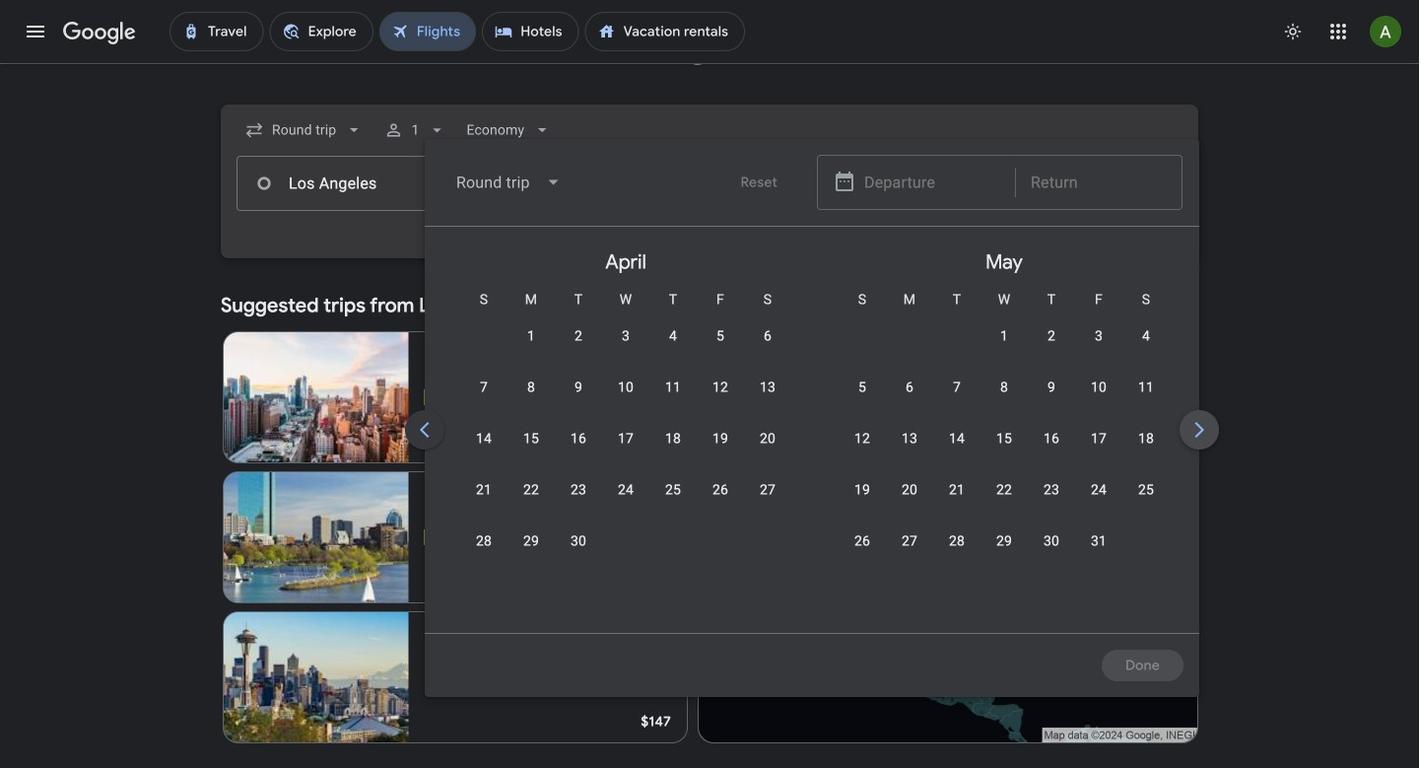 Task type: locate. For each thing, give the bounding box(es) containing it.
tue, apr 23 element
[[567, 480, 583, 500]]

sun, may 12 element
[[851, 429, 867, 449]]

tue, may 21 element
[[946, 480, 962, 500]]

tue, apr 16 element
[[567, 429, 583, 449]]

next image
[[1176, 406, 1224, 454]]

row group
[[433, 235, 812, 625], [812, 235, 1190, 625], [1190, 235, 1420, 625]]

mon, apr 22 element
[[520, 480, 536, 500]]

sat, may 18 element
[[1135, 429, 1151, 449]]

sat, may 4 element
[[1139, 326, 1147, 346]]

sun, may 5 element
[[855, 378, 863, 397]]

mon, may 13 element
[[898, 429, 914, 449]]

wed, may 22 element
[[993, 480, 1009, 500]]

previous image
[[401, 406, 449, 454]]

3 row group from the left
[[1190, 235, 1420, 625]]

None text field
[[237, 156, 515, 211]]

grid
[[433, 235, 1420, 645]]

row
[[504, 310, 788, 374], [977, 310, 1167, 374], [457, 369, 788, 425], [835, 369, 1167, 425], [457, 420, 788, 476], [835, 420, 1167, 476], [457, 471, 788, 528], [835, 471, 1167, 528], [457, 523, 599, 579], [835, 523, 1119, 579]]

sat, apr 13 element
[[756, 378, 772, 397]]

row up wed, may 15 element
[[835, 369, 1167, 425]]

row up wed, may 29 element
[[835, 471, 1167, 528]]

 image
[[492, 528, 496, 547]]

mon, apr 1 element
[[524, 326, 532, 346]]

row up wed, apr 24 element
[[457, 420, 788, 476]]

thu, may 9 element
[[1044, 378, 1052, 397]]

mon, apr 29 element
[[520, 532, 536, 551]]

fri, apr 26 element
[[709, 480, 725, 500]]

grid inside flight search field
[[433, 235, 1420, 645]]

thu, apr 4 element
[[666, 326, 674, 346]]

tue, may 28 element
[[946, 532, 962, 551]]

wed, may 8 element
[[997, 378, 1005, 397]]

fri, may 17 element
[[1088, 429, 1104, 449]]

sat, apr 6 element
[[760, 326, 768, 346]]

row down wed, apr 17 element
[[457, 471, 788, 528]]

Departure text field
[[865, 156, 1001, 209]]

fri, apr 19 element
[[709, 429, 725, 449]]

fri, may 31 element
[[1088, 532, 1104, 551]]

suggested trips from los angeles region
[[221, 282, 1199, 751]]

sun, apr 7 element
[[476, 378, 484, 397]]

wed, apr 3 element
[[618, 326, 626, 346]]

thu, may 30 element
[[1040, 532, 1056, 551]]

sun, apr 21 element
[[472, 480, 488, 500]]

wed, may 15 element
[[993, 429, 1009, 449]]

Flight search field
[[205, 105, 1420, 697]]

tue, may 7 element
[[950, 378, 958, 397]]

mon, may 27 element
[[898, 532, 914, 551]]

thu, apr 25 element
[[662, 480, 678, 500]]

row up wed, may 22 element
[[835, 420, 1167, 476]]

None field
[[237, 112, 372, 148], [459, 112, 560, 148], [441, 159, 577, 206], [237, 112, 372, 148], [459, 112, 560, 148], [441, 159, 577, 206]]

spirit image
[[425, 530, 441, 545]]

2 row group from the left
[[812, 235, 1190, 625]]

tue, apr 9 element
[[571, 378, 579, 397]]

147 US dollars text field
[[641, 713, 672, 731]]

1 row group from the left
[[433, 235, 812, 625]]

tue, may 14 element
[[946, 429, 962, 449]]

row down 'mon, apr 22' element
[[457, 523, 599, 579]]

sat, may 11 element
[[1135, 378, 1151, 397]]

Return text field
[[1031, 156, 1168, 209], [1030, 157, 1167, 210]]

mon, apr 8 element
[[524, 378, 532, 397]]

sun, may 19 element
[[851, 480, 867, 500]]



Task type: vqa. For each thing, say whether or not it's contained in the screenshot.
Ridge corresponding to Rd
no



Task type: describe. For each thing, give the bounding box(es) containing it.
row up wed, apr 10 element
[[504, 310, 788, 374]]

thu, apr 18 element
[[662, 429, 678, 449]]

row up "thu, may 9" element
[[977, 310, 1167, 374]]

fri, apr 12 element
[[709, 378, 725, 397]]

tue, apr 2 element
[[571, 326, 579, 346]]

mon, apr 15 element
[[520, 429, 536, 449]]

spirit image
[[425, 390, 441, 405]]

change appearance image
[[1270, 8, 1317, 55]]

wed, apr 24 element
[[614, 480, 630, 500]]

Departure text field
[[864, 157, 1000, 210]]

wed, may 29 element
[[993, 532, 1009, 551]]

mon, may 20 element
[[898, 480, 914, 500]]

fri, apr 5 element
[[713, 326, 721, 346]]

wed, apr 17 element
[[614, 429, 630, 449]]

145 US dollars text field
[[641, 433, 672, 451]]

sat, may 25 element
[[1135, 480, 1151, 500]]

thu, apr 11 element
[[662, 378, 678, 397]]

fri, may 10 element
[[1088, 378, 1104, 397]]

thu, may 2 element
[[1044, 326, 1052, 346]]

mon, may 6 element
[[902, 378, 910, 397]]

main menu image
[[24, 20, 47, 43]]

sat, apr 20 element
[[756, 429, 772, 449]]

sat, apr 27 element
[[756, 480, 772, 500]]

sun, apr 28 element
[[472, 532, 488, 551]]

wed, apr 10 element
[[614, 378, 630, 397]]

sun, apr 14 element
[[472, 429, 488, 449]]

tue, apr 30 element
[[567, 532, 583, 551]]

sun, may 26 element
[[851, 532, 867, 551]]

row down tue, may 21 element
[[835, 523, 1119, 579]]

row up wed, apr 17 element
[[457, 369, 788, 425]]

fri, may 3 element
[[1092, 326, 1100, 346]]

wed, may 1 element
[[997, 326, 1005, 346]]

thu, may 23 element
[[1040, 480, 1056, 500]]

fri, may 24 element
[[1088, 480, 1104, 500]]

thu, may 16 element
[[1040, 429, 1056, 449]]



